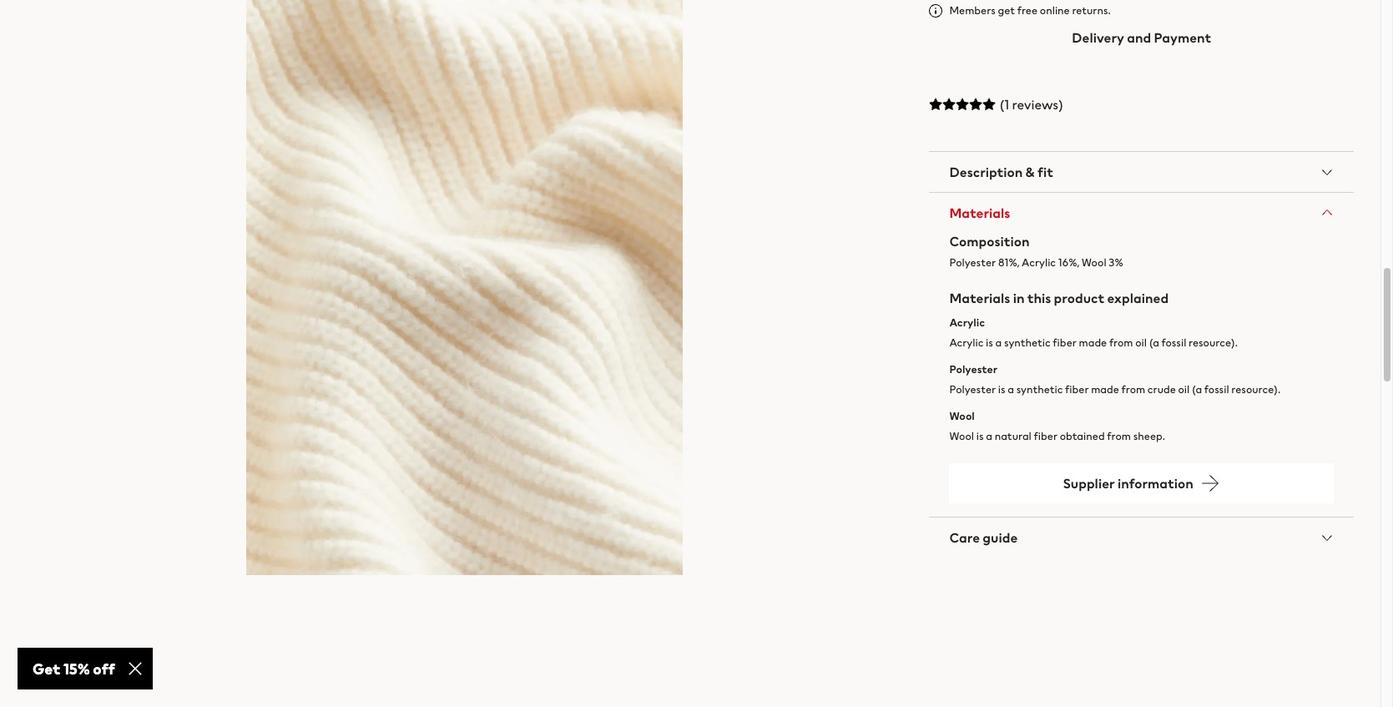 Task type: locate. For each thing, give the bounding box(es) containing it.
(a up crude
[[1149, 335, 1159, 351]]

2 vertical spatial fiber
[[1034, 429, 1058, 445]]

fossil right crude
[[1204, 382, 1229, 398]]

from left crude
[[1122, 382, 1145, 398]]

2 vertical spatial a
[[986, 429, 993, 445]]

is down materials in this product explained
[[986, 335, 993, 351]]

1 vertical spatial is
[[998, 382, 1006, 398]]

(1 reviews)
[[1000, 94, 1064, 114]]

acrylic inside composition polyester 81%, acrylic 16%, wool 3%
[[1022, 254, 1056, 270]]

materials up the composition
[[949, 203, 1010, 223]]

polyester for composition
[[949, 254, 996, 270]]

fiber right natural
[[1034, 429, 1058, 445]]

from inside polyester polyester is a synthetic fiber made from crude oil (a fossil resource).
[[1122, 382, 1145, 398]]

0 vertical spatial acrylic
[[1022, 254, 1056, 270]]

0 vertical spatial fossil
[[1162, 335, 1187, 351]]

0 vertical spatial made
[[1079, 335, 1107, 351]]

a for wool
[[986, 429, 993, 445]]

is up natural
[[998, 382, 1006, 398]]

(1 reviews) button
[[929, 84, 1354, 124]]

fiber inside polyester polyester is a synthetic fiber made from crude oil (a fossil resource).
[[1065, 382, 1089, 398]]

0 horizontal spatial is
[[976, 429, 984, 445]]

synthetic up wool wool is a natural fiber obtained from sheep.
[[1016, 382, 1063, 398]]

synthetic inside polyester polyester is a synthetic fiber made from crude oil (a fossil resource).
[[1016, 382, 1063, 398]]

made
[[1079, 335, 1107, 351], [1091, 382, 1119, 398]]

is inside acrylic acrylic is a synthetic fiber made from oil (a fossil resource).
[[986, 335, 993, 351]]

from inside wool wool is a natural fiber obtained from sheep.
[[1107, 429, 1131, 445]]

0 vertical spatial wool
[[1082, 254, 1107, 270]]

(a inside acrylic acrylic is a synthetic fiber made from oil (a fossil resource).
[[1149, 335, 1159, 351]]

1 horizontal spatial is
[[986, 335, 993, 351]]

a
[[996, 335, 1002, 351], [1008, 382, 1014, 398], [986, 429, 993, 445]]

2 materials from the top
[[949, 288, 1010, 308]]

made for crude
[[1091, 382, 1119, 398]]

made inside acrylic acrylic is a synthetic fiber made from oil (a fossil resource).
[[1079, 335, 1107, 351]]

3 polyester from the top
[[949, 382, 996, 398]]

materials for materials
[[949, 203, 1010, 223]]

a inside polyester polyester is a synthetic fiber made from crude oil (a fossil resource).
[[1008, 382, 1014, 398]]

1 vertical spatial made
[[1091, 382, 1119, 398]]

fit
[[1038, 162, 1053, 182]]

synthetic for acrylic
[[1004, 335, 1051, 351]]

from for oil
[[1109, 335, 1133, 351]]

wool wool is a natural fiber obtained from sheep.
[[949, 408, 1165, 445]]

is left natural
[[976, 429, 984, 445]]

1 horizontal spatial (a
[[1192, 382, 1202, 398]]

0 vertical spatial synthetic
[[1004, 335, 1051, 351]]

0 vertical spatial oil
[[1135, 335, 1147, 351]]

2 vertical spatial acrylic
[[949, 335, 984, 351]]

2 horizontal spatial a
[[1008, 382, 1014, 398]]

fossil up crude
[[1162, 335, 1187, 351]]

polyester inside composition polyester 81%, acrylic 16%, wool 3%
[[949, 254, 996, 270]]

a inside acrylic acrylic is a synthetic fiber made from oil (a fossil resource).
[[996, 335, 1002, 351]]

from for crude
[[1122, 382, 1145, 398]]

payment
[[1154, 27, 1211, 47]]

materials
[[949, 203, 1010, 223], [949, 288, 1010, 308]]

synthetic
[[1004, 335, 1051, 351], [1016, 382, 1063, 398]]

materials in this product explained
[[949, 288, 1169, 308]]

made up obtained
[[1091, 382, 1119, 398]]

1 vertical spatial a
[[1008, 382, 1014, 398]]

acrylic
[[1022, 254, 1056, 270], [949, 314, 985, 330], [949, 335, 984, 351]]

2 vertical spatial is
[[976, 429, 984, 445]]

returns.
[[1072, 2, 1111, 18]]

fiber down materials in this product explained
[[1053, 335, 1077, 351]]

(a
[[1149, 335, 1159, 351], [1192, 382, 1202, 398]]

0 vertical spatial (a
[[1149, 335, 1159, 351]]

free
[[1017, 2, 1038, 18]]

5 / 5 image
[[929, 97, 996, 111]]

1 horizontal spatial oil
[[1178, 382, 1190, 398]]

is
[[986, 335, 993, 351], [998, 382, 1006, 398], [976, 429, 984, 445]]

1 vertical spatial fossil
[[1204, 382, 1229, 398]]

1 horizontal spatial a
[[996, 335, 1002, 351]]

is for acrylic
[[986, 335, 993, 351]]

0 vertical spatial a
[[996, 335, 1002, 351]]

fiber up wool wool is a natural fiber obtained from sheep.
[[1065, 382, 1089, 398]]

1 vertical spatial from
[[1122, 382, 1145, 398]]

from up polyester polyester is a synthetic fiber made from crude oil (a fossil resource).
[[1109, 335, 1133, 351]]

2 horizontal spatial is
[[998, 382, 1006, 398]]

1 horizontal spatial fossil
[[1204, 382, 1229, 398]]

1 vertical spatial materials
[[949, 288, 1010, 308]]

supplier
[[1063, 474, 1115, 494]]

0 vertical spatial resource).
[[1189, 335, 1238, 351]]

1 vertical spatial polyester
[[949, 361, 998, 377]]

delivery
[[1072, 27, 1124, 47]]

made up polyester polyester is a synthetic fiber made from crude oil (a fossil resource).
[[1079, 335, 1107, 351]]

0 vertical spatial polyester
[[949, 254, 996, 270]]

made inside polyester polyester is a synthetic fiber made from crude oil (a fossil resource).
[[1091, 382, 1119, 398]]

explained
[[1107, 288, 1169, 308]]

1 vertical spatial oil
[[1178, 382, 1190, 398]]

polyester for polyester
[[949, 382, 996, 398]]

1 polyester from the top
[[949, 254, 996, 270]]

materials left the in
[[949, 288, 1010, 308]]

is inside polyester polyester is a synthetic fiber made from crude oil (a fossil resource).
[[998, 382, 1006, 398]]

0 vertical spatial materials
[[949, 203, 1010, 223]]

is inside wool wool is a natural fiber obtained from sheep.
[[976, 429, 984, 445]]

0 horizontal spatial a
[[986, 429, 993, 445]]

1 vertical spatial fiber
[[1065, 382, 1089, 398]]

3%
[[1109, 254, 1123, 270]]

oil inside acrylic acrylic is a synthetic fiber made from oil (a fossil resource).
[[1135, 335, 1147, 351]]

fossil
[[1162, 335, 1187, 351], [1204, 382, 1229, 398]]

16%,
[[1058, 254, 1080, 270]]

2 vertical spatial polyester
[[949, 382, 996, 398]]

from left sheep.
[[1107, 429, 1131, 445]]

0 horizontal spatial (a
[[1149, 335, 1159, 351]]

fossil inside acrylic acrylic is a synthetic fiber made from oil (a fossil resource).
[[1162, 335, 1187, 351]]

1 vertical spatial synthetic
[[1016, 382, 1063, 398]]

from for sheep.
[[1107, 429, 1131, 445]]

0 vertical spatial from
[[1109, 335, 1133, 351]]

from inside acrylic acrylic is a synthetic fiber made from oil (a fossil resource).
[[1109, 335, 1133, 351]]

a up natural
[[1008, 382, 1014, 398]]

synthetic inside acrylic acrylic is a synthetic fiber made from oil (a fossil resource).
[[1004, 335, 1051, 351]]

a for polyester
[[1008, 382, 1014, 398]]

synthetic for polyester
[[1016, 382, 1063, 398]]

description & fit button
[[929, 152, 1354, 192]]

0 vertical spatial fiber
[[1053, 335, 1077, 351]]

1 vertical spatial resource).
[[1232, 382, 1281, 398]]

fiber inside acrylic acrylic is a synthetic fiber made from oil (a fossil resource).
[[1053, 335, 1077, 351]]

oil right crude
[[1178, 382, 1190, 398]]

fiber
[[1053, 335, 1077, 351], [1065, 382, 1089, 398], [1034, 429, 1058, 445]]

(a right crude
[[1192, 382, 1202, 398]]

online
[[1040, 2, 1070, 18]]

2 polyester from the top
[[949, 361, 998, 377]]

polyester
[[949, 254, 996, 270], [949, 361, 998, 377], [949, 382, 996, 398]]

wool
[[1082, 254, 1107, 270], [949, 408, 975, 424], [949, 429, 974, 445]]

from
[[1109, 335, 1133, 351], [1122, 382, 1145, 398], [1107, 429, 1131, 445]]

composition
[[949, 231, 1030, 251]]

resource).
[[1189, 335, 1238, 351], [1232, 382, 1281, 398]]

care
[[949, 528, 980, 548]]

1 vertical spatial (a
[[1192, 382, 1202, 398]]

oil
[[1135, 335, 1147, 351], [1178, 382, 1190, 398]]

fiber for oil
[[1065, 382, 1089, 398]]

0 vertical spatial is
[[986, 335, 993, 351]]

1 materials from the top
[[949, 203, 1010, 223]]

81%,
[[998, 254, 1020, 270]]

a down materials in this product explained
[[996, 335, 1002, 351]]

oil down 'explained' at the right
[[1135, 335, 1147, 351]]

synthetic down the in
[[1004, 335, 1051, 351]]

resource). inside polyester polyester is a synthetic fiber made from crude oil (a fossil resource).
[[1232, 382, 1281, 398]]

0 horizontal spatial fossil
[[1162, 335, 1187, 351]]

a left natural
[[986, 429, 993, 445]]

composition polyester 81%, acrylic 16%, wool 3%
[[949, 231, 1123, 270]]

materials inside dropdown button
[[949, 203, 1010, 223]]

0 horizontal spatial oil
[[1135, 335, 1147, 351]]

a inside wool wool is a natural fiber obtained from sheep.
[[986, 429, 993, 445]]

2 vertical spatial from
[[1107, 429, 1131, 445]]



Task type: vqa. For each thing, say whether or not it's contained in the screenshot.
the rightmost To
no



Task type: describe. For each thing, give the bounding box(es) containing it.
is for polyester
[[998, 382, 1006, 398]]

this
[[1027, 288, 1051, 308]]

natural
[[995, 429, 1032, 445]]

supplier information
[[1063, 474, 1194, 494]]

(a inside polyester polyester is a synthetic fiber made from crude oil (a fossil resource).
[[1192, 382, 1202, 398]]

delivery and payment
[[1072, 27, 1211, 47]]

get
[[998, 2, 1015, 18]]

wool inside composition polyester 81%, acrylic 16%, wool 3%
[[1082, 254, 1107, 270]]

reviews)
[[1012, 94, 1064, 114]]

information
[[1118, 474, 1194, 494]]

is for wool
[[976, 429, 984, 445]]

crude
[[1148, 382, 1176, 398]]

in
[[1013, 288, 1025, 308]]

members get free online returns.
[[949, 2, 1111, 18]]

members
[[949, 2, 996, 18]]

a for acrylic
[[996, 335, 1002, 351]]

2 vertical spatial wool
[[949, 429, 974, 445]]

guide
[[983, 528, 1018, 548]]

(1
[[1000, 94, 1009, 114]]

product
[[1054, 288, 1105, 308]]

1 vertical spatial wool
[[949, 408, 975, 424]]

delivery and payment button
[[929, 17, 1354, 57]]

materials for materials in this product explained
[[949, 288, 1010, 308]]

polyester polyester is a synthetic fiber made from crude oil (a fossil resource).
[[949, 361, 1281, 398]]

&
[[1026, 162, 1035, 182]]

fiber inside wool wool is a natural fiber obtained from sheep.
[[1034, 429, 1058, 445]]

oversized sweater - cream - ladies | h&m us 5 image
[[247, 0, 683, 575]]

and
[[1127, 27, 1151, 47]]

obtained
[[1060, 429, 1105, 445]]

1 vertical spatial acrylic
[[949, 314, 985, 330]]

care guide
[[949, 528, 1018, 548]]

acrylic acrylic is a synthetic fiber made from oil (a fossil resource).
[[949, 314, 1238, 351]]

fossil inside polyester polyester is a synthetic fiber made from crude oil (a fossil resource).
[[1204, 382, 1229, 398]]

materials button
[[929, 193, 1354, 233]]

resource). inside acrylic acrylic is a synthetic fiber made from oil (a fossil resource).
[[1189, 335, 1238, 351]]

care guide button
[[929, 518, 1354, 558]]

description
[[949, 162, 1023, 182]]

sheep.
[[1133, 429, 1165, 445]]

oil inside polyester polyester is a synthetic fiber made from crude oil (a fossil resource).
[[1178, 382, 1190, 398]]

fiber for (a
[[1053, 335, 1077, 351]]

supplier information button
[[949, 464, 1334, 504]]

description & fit
[[949, 162, 1053, 182]]

made for oil
[[1079, 335, 1107, 351]]



